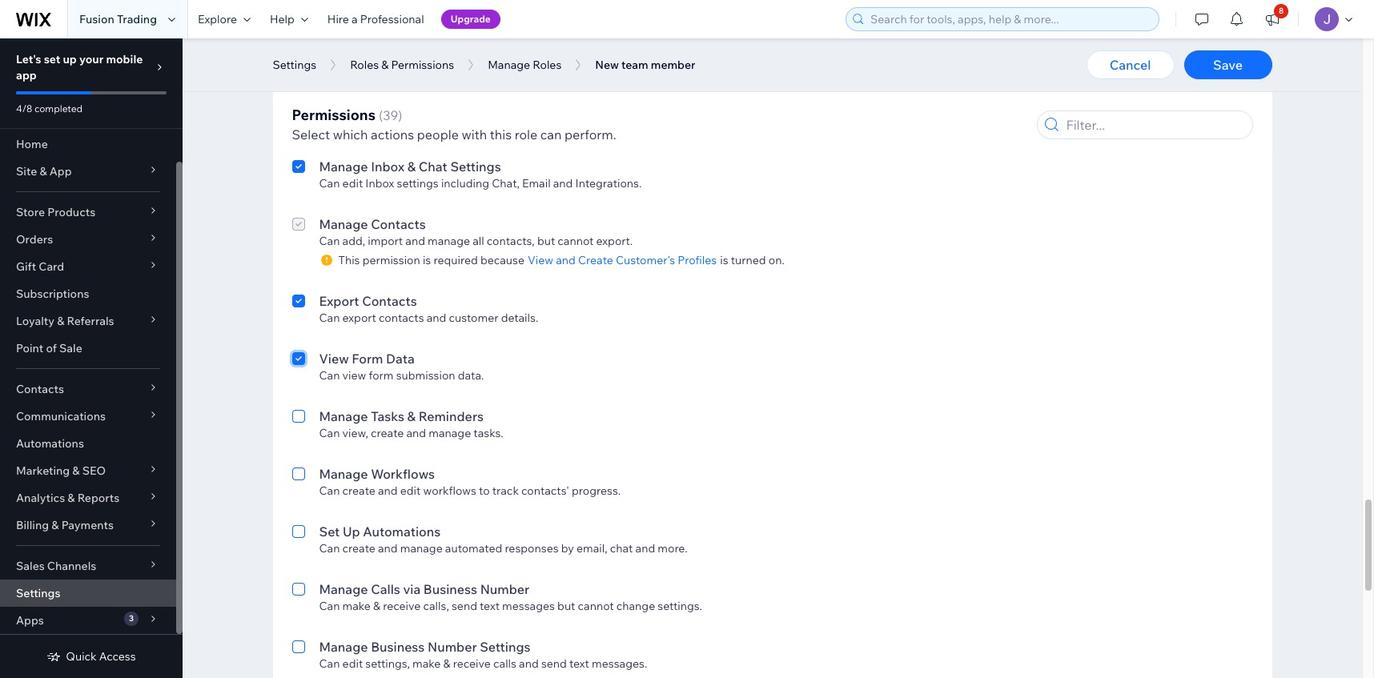 Task type: vqa. For each thing, say whether or not it's contained in the screenshot.
"testimonials"
no



Task type: locate. For each thing, give the bounding box(es) containing it.
but up this permission is required because view and create customer's profiles is turned on.
[[537, 234, 555, 248]]

edit down which
[[342, 176, 363, 191]]

permission for this permission is required because manage inbox & chat settings
[[362, 119, 420, 133]]

because down the contacts,
[[480, 253, 525, 267]]

responses
[[505, 541, 559, 556]]

can inside message via inbox & chat can send messages via inbox, set chat status and view online visitors.
[[319, 99, 340, 114]]

loyalty & referrals button
[[0, 307, 176, 335]]

1 vertical spatial but
[[557, 599, 575, 613]]

send
[[342, 99, 368, 114], [452, 599, 477, 613], [541, 657, 567, 671]]

manage up view,
[[319, 408, 368, 424]]

1 required from the top
[[434, 119, 478, 133]]

1 vertical spatial cannot
[[578, 599, 614, 613]]

1 vertical spatial view
[[342, 368, 366, 383]]

create up up
[[342, 484, 375, 498]]

5 can from the top
[[319, 368, 340, 383]]

because for view
[[480, 253, 525, 267]]

seo
[[82, 464, 106, 478]]

referrals
[[67, 314, 114, 328]]

0 horizontal spatial view
[[342, 368, 366, 383]]

can inside manage inbox & chat settings can edit inbox settings including chat, email and integrations.
[[319, 176, 340, 191]]

is for this permission is required because manage inbox & chat settings
[[423, 119, 431, 133]]

&
[[381, 58, 389, 72], [433, 82, 442, 98], [604, 119, 611, 133], [407, 159, 416, 175], [40, 164, 47, 179], [57, 314, 64, 328], [407, 408, 416, 424], [72, 464, 80, 478], [68, 491, 75, 505], [51, 518, 59, 533], [373, 599, 380, 613], [443, 657, 451, 671]]

1 horizontal spatial send
[[452, 599, 477, 613]]

can inside view form data can view form submission data.
[[319, 368, 340, 383]]

and down reminders
[[406, 426, 426, 440]]

1 horizontal spatial set
[[477, 99, 493, 114]]

contacts up import
[[371, 216, 426, 232]]

0 vertical spatial cannot
[[558, 234, 594, 248]]

integrations.
[[575, 176, 642, 191]]

0 vertical spatial number
[[480, 581, 530, 597]]

1 vertical spatial manage
[[429, 426, 471, 440]]

0 vertical spatial view
[[580, 99, 604, 114]]

with
[[462, 127, 487, 143]]

view inside view form data can view form submission data.
[[342, 368, 366, 383]]

number down calls, at the left bottom of page
[[428, 639, 477, 655]]

roles up status
[[533, 58, 562, 72]]

1 vertical spatial via
[[426, 99, 441, 114]]

and down workflows
[[378, 484, 398, 498]]

receive down calls
[[383, 599, 421, 613]]

9 can from the top
[[319, 599, 340, 613]]

0 horizontal spatial permissions
[[292, 106, 375, 124]]

0 vertical spatial set
[[44, 52, 60, 66]]

create down tasks
[[371, 426, 404, 440]]

edit left settings,
[[342, 657, 363, 671]]

make right settings,
[[412, 657, 441, 671]]

manage for roles
[[488, 58, 530, 72]]

None checkbox
[[292, 38, 305, 58], [292, 80, 305, 133], [292, 157, 305, 191], [292, 215, 305, 267], [292, 407, 305, 440], [292, 522, 305, 556], [292, 637, 305, 671], [292, 38, 305, 58], [292, 80, 305, 133], [292, 157, 305, 191], [292, 215, 305, 267], [292, 407, 305, 440], [292, 522, 305, 556], [292, 637, 305, 671]]

3 can from the top
[[319, 234, 340, 248]]

2 vertical spatial send
[[541, 657, 567, 671]]

manage inside manage business number settings can edit settings, make & receive calls and send text messages.
[[319, 639, 368, 655]]

1 can from the top
[[319, 99, 340, 114]]

cannot inside manage calls via business number can make & receive calls, send text messages but cannot change settings.
[[578, 599, 614, 613]]

0 horizontal spatial messages
[[371, 99, 423, 114]]

0 vertical spatial receive
[[383, 599, 421, 613]]

select left which
[[292, 127, 330, 143]]

and right calls
[[519, 657, 539, 671]]

manage left all
[[428, 234, 470, 248]]

0 vertical spatial required
[[434, 119, 478, 133]]

edit inside manage workflows can create and edit workflows to track contacts' progress.
[[400, 484, 421, 498]]

manage inside manage workflows can create and edit workflows to track contacts' progress.
[[319, 466, 368, 482]]

1 vertical spatial edit
[[400, 484, 421, 498]]

manage
[[488, 58, 530, 72], [528, 119, 570, 133], [319, 159, 368, 175], [319, 216, 368, 232], [319, 408, 368, 424], [319, 466, 368, 482], [319, 581, 368, 597], [319, 639, 368, 655]]

manage inside manage contacts can add, import and manage all contacts, but cannot export.
[[428, 234, 470, 248]]

1 horizontal spatial via
[[403, 581, 421, 597]]

sale
[[59, 341, 82, 356]]

can inside manage workflows can create and edit workflows to track contacts' progress.
[[319, 484, 340, 498]]

is up export contacts can export contacts and customer details. at left
[[423, 253, 431, 267]]

number
[[480, 581, 530, 597], [428, 639, 477, 655]]

1 horizontal spatial but
[[557, 599, 575, 613]]

chat down the online
[[614, 119, 639, 133]]

0 vertical spatial business
[[423, 581, 477, 597]]

all
[[355, 38, 369, 53]]

1 vertical spatial because
[[480, 253, 525, 267]]

your
[[79, 52, 104, 66]]

manage up the add,
[[319, 216, 368, 232]]

settings down help button
[[273, 58, 316, 72]]

payments
[[61, 518, 114, 533]]

1 vertical spatial this
[[338, 253, 360, 267]]

0 horizontal spatial receive
[[383, 599, 421, 613]]

select left all
[[319, 38, 353, 53]]

apps
[[16, 613, 44, 628]]

1 horizontal spatial permissions
[[391, 58, 454, 72]]

manage contacts can add, import and manage all contacts, but cannot export.
[[319, 216, 633, 248]]

settings up including
[[450, 159, 501, 175]]

required down inbox,
[[434, 119, 478, 133]]

1 roles from the left
[[350, 58, 379, 72]]

1 vertical spatial permissions
[[292, 106, 375, 124]]

0 vertical spatial select
[[319, 38, 353, 53]]

view up manage inbox & chat settings button
[[580, 99, 604, 114]]

messages
[[371, 99, 423, 114], [502, 599, 555, 613]]

1 vertical spatial automations
[[363, 524, 441, 540]]

manage inside the manage tasks & reminders can view, create and manage tasks.
[[429, 426, 471, 440]]

chat up this permission is required because manage inbox & chat settings
[[496, 99, 521, 114]]

sales
[[16, 559, 45, 573]]

edit down workflows
[[400, 484, 421, 498]]

via
[[376, 82, 394, 98], [426, 99, 441, 114], [403, 581, 421, 597]]

0 vertical spatial make
[[342, 599, 371, 613]]

can inside the manage tasks & reminders can view, create and manage tasks.
[[319, 426, 340, 440]]

1 vertical spatial text
[[569, 657, 589, 671]]

1 horizontal spatial make
[[412, 657, 441, 671]]

& inside button
[[381, 58, 389, 72]]

manage left the automated
[[400, 541, 443, 556]]

and inside message via inbox & chat can send messages via inbox, set chat status and view online visitors.
[[558, 99, 578, 114]]

2 because from the top
[[480, 253, 525, 267]]

manage left calls
[[319, 581, 368, 597]]

0 vertical spatial permissions
[[391, 58, 454, 72]]

send inside manage calls via business number can make & receive calls, send text messages but cannot change settings.
[[452, 599, 477, 613]]

manage down reminders
[[429, 426, 471, 440]]

chat up inbox,
[[445, 82, 473, 98]]

business
[[423, 581, 477, 597], [371, 639, 425, 655]]

cancel
[[1110, 57, 1151, 73]]

manage tasks & reminders can view, create and manage tasks.
[[319, 408, 503, 440]]

1 vertical spatial required
[[434, 253, 478, 267]]

0 vertical spatial send
[[342, 99, 368, 114]]

roles & permissions
[[350, 58, 454, 72]]

via right calls
[[403, 581, 421, 597]]

0 vertical spatial manage
[[428, 234, 470, 248]]

this left (
[[338, 119, 360, 133]]

business up calls, at the left bottom of page
[[423, 581, 477, 597]]

settings
[[273, 58, 316, 72], [641, 119, 685, 133], [450, 159, 501, 175], [16, 586, 60, 601], [480, 639, 531, 655]]

1 vertical spatial select
[[292, 127, 330, 143]]

manage inside set up automations can create and manage automated responses by email, chat and more.
[[400, 541, 443, 556]]

8 can from the top
[[319, 541, 340, 556]]

data
[[386, 351, 415, 367]]

new team member
[[595, 58, 695, 72]]

text up manage business number settings can edit settings, make & receive calls and send text messages.
[[480, 599, 500, 613]]

permissions down 'professional'
[[391, 58, 454, 72]]

settings button
[[265, 53, 324, 77]]

contacts inside manage contacts can add, import and manage all contacts, but cannot export.
[[371, 216, 426, 232]]

1 vertical spatial contacts
[[362, 293, 417, 309]]

new
[[595, 58, 619, 72]]

0 horizontal spatial text
[[480, 599, 500, 613]]

profiles
[[678, 253, 717, 267]]

view down form
[[342, 368, 366, 383]]

roles down all
[[350, 58, 379, 72]]

manage calls via business number can make & receive calls, send text messages but cannot change settings.
[[319, 581, 702, 613]]

2 required from the top
[[434, 253, 478, 267]]

but inside manage calls via business number can make & receive calls, send text messages but cannot change settings.
[[557, 599, 575, 613]]

send inside manage business number settings can edit settings, make & receive calls and send text messages.
[[541, 657, 567, 671]]

view down the contacts,
[[528, 253, 553, 267]]

and left create
[[556, 253, 576, 267]]

0 horizontal spatial but
[[537, 234, 555, 248]]

2 permission from the top
[[362, 253, 420, 267]]

quick access button
[[47, 649, 136, 664]]

upgrade button
[[441, 10, 500, 29]]

0 vertical spatial contacts
[[371, 216, 426, 232]]

but
[[537, 234, 555, 248], [557, 599, 575, 613]]

because down message via inbox & chat can send messages via inbox, set chat status and view online visitors.
[[480, 119, 525, 133]]

1 horizontal spatial number
[[480, 581, 530, 597]]

but inside manage contacts can add, import and manage all contacts, but cannot export.
[[537, 234, 555, 248]]

cannot up this permission is required because view and create customer's profiles is turned on.
[[558, 234, 594, 248]]

form
[[352, 351, 383, 367]]

settings up calls
[[480, 639, 531, 655]]

make inside manage business number settings can edit settings, make & receive calls and send text messages.
[[412, 657, 441, 671]]

0 horizontal spatial number
[[428, 639, 477, 655]]

2 roles from the left
[[533, 58, 562, 72]]

1 because from the top
[[480, 119, 525, 133]]

1 permission from the top
[[362, 119, 420, 133]]

edit inside manage business number settings can edit settings, make & receive calls and send text messages.
[[342, 657, 363, 671]]

4 can from the top
[[319, 311, 340, 325]]

point of sale
[[16, 341, 82, 356]]

manage inside the manage tasks & reminders can view, create and manage tasks.
[[319, 408, 368, 424]]

1 vertical spatial make
[[412, 657, 441, 671]]

send right calls
[[541, 657, 567, 671]]

upgrade
[[451, 13, 491, 25]]

edit inside manage inbox & chat settings can edit inbox settings including chat, email and integrations.
[[342, 176, 363, 191]]

0 horizontal spatial roles
[[350, 58, 379, 72]]

& inside message via inbox & chat can send messages via inbox, set chat status and view online visitors.
[[433, 82, 442, 98]]

7 can from the top
[[319, 484, 340, 498]]

1 horizontal spatial view
[[580, 99, 604, 114]]

)
[[398, 107, 402, 123]]

text inside manage calls via business number can make & receive calls, send text messages but cannot change settings.
[[480, 599, 500, 613]]

manage roles
[[488, 58, 562, 72]]

help
[[270, 12, 295, 26]]

data.
[[458, 368, 484, 383]]

number inside manage business number settings can edit settings, make & receive calls and send text messages.
[[428, 639, 477, 655]]

can inside manage calls via business number can make & receive calls, send text messages but cannot change settings.
[[319, 599, 340, 613]]

contacts inside "dropdown button"
[[16, 382, 64, 396]]

text left messages.
[[569, 657, 589, 671]]

6 can from the top
[[319, 426, 340, 440]]

number down responses
[[480, 581, 530, 597]]

edit for workflows
[[400, 484, 421, 498]]

1 vertical spatial receive
[[453, 657, 491, 671]]

contacts inside export contacts can export contacts and customer details.
[[362, 293, 417, 309]]

2 can from the top
[[319, 176, 340, 191]]

1 vertical spatial set
[[477, 99, 493, 114]]

roles inside roles & permissions button
[[350, 58, 379, 72]]

reminders
[[419, 408, 484, 424]]

0 vertical spatial because
[[480, 119, 525, 133]]

help button
[[260, 0, 318, 38]]

1 vertical spatial number
[[428, 639, 477, 655]]

manage up message via inbox & chat can send messages via inbox, set chat status and view online visitors.
[[488, 58, 530, 72]]

messages down responses
[[502, 599, 555, 613]]

fusion trading
[[79, 12, 157, 26]]

automations up marketing
[[16, 436, 84, 451]]

analytics & reports button
[[0, 484, 176, 512]]

manage inside button
[[488, 58, 530, 72]]

completed
[[34, 102, 83, 115]]

settings down sales
[[16, 586, 60, 601]]

None checkbox
[[292, 291, 305, 325], [292, 349, 305, 383], [292, 464, 305, 498], [292, 580, 305, 613], [292, 291, 305, 325], [292, 349, 305, 383], [292, 464, 305, 498], [292, 580, 305, 613]]

and inside manage business number settings can edit settings, make & receive calls and send text messages.
[[519, 657, 539, 671]]

is
[[423, 119, 431, 133], [423, 253, 431, 267], [720, 253, 728, 267]]

0 vertical spatial create
[[371, 426, 404, 440]]

this down the add,
[[338, 253, 360, 267]]

site & app
[[16, 164, 72, 179]]

manage down which
[[319, 159, 368, 175]]

set
[[44, 52, 60, 66], [477, 99, 493, 114]]

automations right up
[[363, 524, 441, 540]]

can inside manage contacts can add, import and manage all contacts, but cannot export.
[[319, 234, 340, 248]]

professional
[[360, 12, 424, 26]]

via up (
[[376, 82, 394, 98]]

0 vertical spatial edit
[[342, 176, 363, 191]]

1 vertical spatial messages
[[502, 599, 555, 613]]

more.
[[658, 541, 687, 556]]

settings,
[[365, 657, 410, 671]]

2 vertical spatial contacts
[[16, 382, 64, 396]]

Filter... field
[[1061, 111, 1247, 139]]

make up settings,
[[342, 599, 371, 613]]

export
[[319, 293, 359, 309]]

set inside message via inbox & chat can send messages via inbox, set chat status and view online visitors.
[[477, 99, 493, 114]]

required for manage
[[434, 119, 478, 133]]

manage for up
[[400, 541, 443, 556]]

receive inside manage business number settings can edit settings, make & receive calls and send text messages.
[[453, 657, 491, 671]]

chat up settings
[[419, 159, 447, 175]]

view left form
[[319, 351, 349, 367]]

up
[[343, 524, 360, 540]]

chat,
[[492, 176, 520, 191]]

receive left calls
[[453, 657, 491, 671]]

1 vertical spatial create
[[342, 484, 375, 498]]

automations
[[16, 436, 84, 451], [363, 524, 441, 540]]

1 horizontal spatial text
[[569, 657, 589, 671]]

2 horizontal spatial send
[[541, 657, 567, 671]]

create inside manage workflows can create and edit workflows to track contacts' progress.
[[342, 484, 375, 498]]

app
[[16, 68, 37, 82]]

1 vertical spatial business
[[371, 639, 425, 655]]

let's set up your mobile app
[[16, 52, 143, 82]]

analytics & reports
[[16, 491, 119, 505]]

0 vertical spatial automations
[[16, 436, 84, 451]]

1 horizontal spatial receive
[[453, 657, 491, 671]]

send down message
[[342, 99, 368, 114]]

1 vertical spatial send
[[452, 599, 477, 613]]

but down 'by' at the bottom left
[[557, 599, 575, 613]]

receive inside manage calls via business number can make & receive calls, send text messages but cannot change settings.
[[383, 599, 421, 613]]

manage up settings,
[[319, 639, 368, 655]]

contacts up contacts
[[362, 293, 417, 309]]

and right status
[[558, 99, 578, 114]]

and inside the manage tasks & reminders can view, create and manage tasks.
[[406, 426, 426, 440]]

view inside view form data can view form submission data.
[[319, 351, 349, 367]]

0 vertical spatial but
[[537, 234, 555, 248]]

and right the email
[[553, 176, 573, 191]]

0 horizontal spatial via
[[376, 82, 394, 98]]

messages inside message via inbox & chat can send messages via inbox, set chat status and view online visitors.
[[371, 99, 423, 114]]

can inside manage business number settings can edit settings, make & receive calls and send text messages.
[[319, 657, 340, 671]]

manage inside manage inbox & chat settings can edit inbox settings including chat, email and integrations.
[[319, 159, 368, 175]]

1 vertical spatial permission
[[362, 253, 420, 267]]

is for this permission is required because view and create customer's profiles is turned on.
[[423, 253, 431, 267]]

set right inbox,
[[477, 99, 493, 114]]

0 horizontal spatial set
[[44, 52, 60, 66]]

required down all
[[434, 253, 478, 267]]

send inside message via inbox & chat can send messages via inbox, set chat status and view online visitors.
[[342, 99, 368, 114]]

this permission is required because view and create customer's profiles is turned on.
[[338, 253, 785, 267]]

this permission is required because manage inbox & chat settings
[[338, 119, 685, 133]]

& inside manage calls via business number can make & receive calls, send text messages but cannot change settings.
[[373, 599, 380, 613]]

this
[[338, 119, 360, 133], [338, 253, 360, 267]]

0 horizontal spatial make
[[342, 599, 371, 613]]

0 vertical spatial messages
[[371, 99, 423, 114]]

orders button
[[0, 226, 176, 253]]

& inside popup button
[[72, 464, 80, 478]]

settings down visitors. on the top
[[641, 119, 685, 133]]

manage inside manage calls via business number can make & receive calls, send text messages but cannot change settings.
[[319, 581, 368, 597]]

up
[[63, 52, 77, 66]]

0 vertical spatial text
[[480, 599, 500, 613]]

via left inbox,
[[426, 99, 441, 114]]

10 can from the top
[[319, 657, 340, 671]]

and right contacts
[[427, 311, 446, 325]]

number inside manage calls via business number can make & receive calls, send text messages but cannot change settings.
[[480, 581, 530, 597]]

select
[[319, 38, 353, 53], [292, 127, 330, 143]]

inbox down roles & permissions button
[[397, 82, 430, 98]]

manage down view,
[[319, 466, 368, 482]]

inbox left settings
[[365, 176, 394, 191]]

orders
[[16, 232, 53, 247]]

0 vertical spatial via
[[376, 82, 394, 98]]

2 vertical spatial create
[[342, 541, 375, 556]]

cannot inside manage contacts can add, import and manage all contacts, but cannot export.
[[558, 234, 594, 248]]

2 this from the top
[[338, 253, 360, 267]]

contacts up communications
[[16, 382, 64, 396]]

2 vertical spatial edit
[[342, 657, 363, 671]]

and inside manage contacts can add, import and manage all contacts, but cannot export.
[[405, 234, 425, 248]]

access
[[99, 649, 136, 664]]

automations inside set up automations can create and manage automated responses by email, chat and more.
[[363, 524, 441, 540]]

and right import
[[405, 234, 425, 248]]

create inside set up automations can create and manage automated responses by email, chat and more.
[[342, 541, 375, 556]]

send right calls, at the left bottom of page
[[452, 599, 477, 613]]

can inside set up automations can create and manage automated responses by email, chat and more.
[[319, 541, 340, 556]]

receive
[[383, 599, 421, 613], [453, 657, 491, 671]]

cannot left change
[[578, 599, 614, 613]]

tasks.
[[474, 426, 503, 440]]

manage inside manage contacts can add, import and manage all contacts, but cannot export.
[[319, 216, 368, 232]]

permissions up which
[[292, 106, 375, 124]]

business up settings,
[[371, 639, 425, 655]]

email
[[522, 176, 551, 191]]

0 vertical spatial this
[[338, 119, 360, 133]]

set left up
[[44, 52, 60, 66]]

manage for workflows
[[319, 466, 368, 482]]

1 horizontal spatial messages
[[502, 599, 555, 613]]

billing & payments button
[[0, 512, 176, 539]]

permission for this permission is required because view and create customer's profiles is turned on.
[[362, 253, 420, 267]]

0 horizontal spatial view
[[319, 351, 349, 367]]

is right )
[[423, 119, 431, 133]]

messages up actions
[[371, 99, 423, 114]]

1 horizontal spatial automations
[[363, 524, 441, 540]]

products
[[47, 205, 95, 219]]

0 horizontal spatial automations
[[16, 436, 84, 451]]

2 vertical spatial manage
[[400, 541, 443, 556]]

quick
[[66, 649, 97, 664]]

1 horizontal spatial view
[[528, 253, 553, 267]]

create down up
[[342, 541, 375, 556]]

1 horizontal spatial roles
[[533, 58, 562, 72]]

settings inside sidebar element
[[16, 586, 60, 601]]

team
[[621, 58, 648, 72]]

1 vertical spatial view
[[319, 351, 349, 367]]

1 this from the top
[[338, 119, 360, 133]]

0 vertical spatial permission
[[362, 119, 420, 133]]

2 vertical spatial via
[[403, 581, 421, 597]]

0 horizontal spatial send
[[342, 99, 368, 114]]



Task type: describe. For each thing, give the bounding box(es) containing it.
sales channels button
[[0, 553, 176, 580]]

manage for business
[[319, 639, 368, 655]]

automated
[[445, 541, 502, 556]]

member
[[651, 58, 695, 72]]

manage inbox & chat settings button
[[525, 119, 688, 133]]

chat
[[610, 541, 633, 556]]

settings
[[397, 176, 439, 191]]

create inside the manage tasks & reminders can view, create and manage tasks.
[[371, 426, 404, 440]]

workflows
[[371, 466, 435, 482]]

view,
[[342, 426, 368, 440]]

explore
[[198, 12, 237, 26]]

site
[[16, 164, 37, 179]]

3
[[129, 613, 134, 624]]

and inside manage inbox & chat settings can edit inbox settings including chat, email and integrations.
[[553, 176, 573, 191]]

cancel button
[[1086, 50, 1174, 79]]

quick access
[[66, 649, 136, 664]]

can inside export contacts can export contacts and customer details.
[[319, 311, 340, 325]]

permissions inside permissions ( 39 ) select which actions people with this role can perform.
[[292, 106, 375, 124]]

gift card button
[[0, 253, 176, 280]]

this for this permission is required because view and create customer's profiles is turned on.
[[338, 253, 360, 267]]

and up calls
[[378, 541, 398, 556]]

messages inside manage calls via business number can make & receive calls, send text messages but cannot change settings.
[[502, 599, 555, 613]]

channels
[[47, 559, 96, 573]]

of
[[46, 341, 57, 356]]

manage for tasks
[[319, 408, 368, 424]]

set up automations can create and manage automated responses by email, chat and more.
[[319, 524, 687, 556]]

calls,
[[423, 599, 449, 613]]

view and create customer's profiles button
[[525, 253, 720, 267]]

home link
[[0, 131, 176, 158]]

settings inside manage business number settings can edit settings, make & receive calls and send text messages.
[[480, 639, 531, 655]]

is left turned
[[720, 253, 728, 267]]

select inside permissions ( 39 ) select which actions people with this role can perform.
[[292, 127, 330, 143]]

select all
[[319, 38, 369, 53]]

a
[[352, 12, 358, 26]]

manage roles button
[[480, 53, 570, 77]]

8 button
[[1255, 0, 1290, 38]]

gift card
[[16, 259, 64, 274]]

save button
[[1184, 50, 1272, 79]]

details.
[[501, 311, 538, 325]]

calls
[[371, 581, 400, 597]]

permissions ( 39 ) select which actions people with this role can perform.
[[292, 106, 616, 143]]

& inside the manage tasks & reminders can view, create and manage tasks.
[[407, 408, 416, 424]]

manage for inbox
[[319, 159, 368, 175]]

import
[[368, 234, 403, 248]]

this for this permission is required because manage inbox & chat settings
[[338, 119, 360, 133]]

2 horizontal spatial via
[[426, 99, 441, 114]]

roles inside manage roles button
[[533, 58, 562, 72]]

reports
[[77, 491, 119, 505]]

to
[[479, 484, 490, 498]]

app
[[49, 164, 72, 179]]

save
[[1213, 57, 1243, 73]]

Search for tools, apps, help & more... field
[[866, 8, 1154, 30]]

track
[[492, 484, 519, 498]]

manage business number settings can edit settings, make & receive calls and send text messages.
[[319, 639, 647, 671]]

tasks
[[371, 408, 404, 424]]

let's
[[16, 52, 41, 66]]

manage for contacts
[[428, 234, 470, 248]]

loyalty & referrals
[[16, 314, 114, 328]]

roles & permissions button
[[342, 53, 462, 77]]

marketing & seo button
[[0, 457, 176, 484]]

people
[[417, 127, 459, 143]]

edit for business
[[342, 657, 363, 671]]

(
[[379, 107, 383, 123]]

email,
[[577, 541, 607, 556]]

required for view
[[434, 253, 478, 267]]

business inside manage business number settings can edit settings, make & receive calls and send text messages.
[[371, 639, 425, 655]]

settings inside button
[[273, 58, 316, 72]]

card
[[39, 259, 64, 274]]

inbox down actions
[[371, 159, 404, 175]]

messages.
[[592, 657, 647, 671]]

4/8 completed
[[16, 102, 83, 115]]

inbox inside message via inbox & chat can send messages via inbox, set chat status and view online visitors.
[[397, 82, 430, 98]]

manage workflows can create and edit workflows to track contacts' progress.
[[319, 466, 621, 498]]

& inside manage business number settings can edit settings, make & receive calls and send text messages.
[[443, 657, 451, 671]]

set
[[319, 524, 340, 540]]

settings.
[[658, 599, 702, 613]]

0 vertical spatial view
[[528, 253, 553, 267]]

settings link
[[0, 580, 176, 607]]

view inside message via inbox & chat can send messages via inbox, set chat status and view online visitors.
[[580, 99, 604, 114]]

automations link
[[0, 430, 176, 457]]

message
[[319, 82, 374, 98]]

contacts for export
[[362, 293, 417, 309]]

calls
[[493, 657, 516, 671]]

status
[[523, 99, 555, 114]]

role
[[515, 127, 537, 143]]

make inside manage calls via business number can make & receive calls, send text messages but cannot change settings.
[[342, 599, 371, 613]]

settings inside manage inbox & chat settings can edit inbox settings including chat, email and integrations.
[[450, 159, 501, 175]]

sales channels
[[16, 559, 96, 573]]

and right chat
[[635, 541, 655, 556]]

mobile
[[106, 52, 143, 66]]

permissions inside button
[[391, 58, 454, 72]]

create
[[578, 253, 613, 267]]

export contacts can export contacts and customer details.
[[319, 293, 538, 325]]

manage for calls
[[319, 581, 368, 597]]

message via inbox & chat can send messages via inbox, set chat status and view online visitors.
[[319, 82, 681, 114]]

and inside export contacts can export contacts and customer details.
[[427, 311, 446, 325]]

inbox right can
[[573, 119, 602, 133]]

point of sale link
[[0, 335, 176, 362]]

customer
[[449, 311, 498, 325]]

chat inside manage inbox & chat settings can edit inbox settings including chat, email and integrations.
[[419, 159, 447, 175]]

sidebar element
[[0, 38, 183, 678]]

set inside let's set up your mobile app
[[44, 52, 60, 66]]

which
[[333, 127, 368, 143]]

via inside manage calls via business number can make & receive calls, send text messages but cannot change settings.
[[403, 581, 421, 597]]

and inside manage workflows can create and edit workflows to track contacts' progress.
[[378, 484, 398, 498]]

automations inside sidebar element
[[16, 436, 84, 451]]

new team member button
[[587, 53, 703, 77]]

hire
[[327, 12, 349, 26]]

inbox,
[[443, 99, 475, 114]]

text inside manage business number settings can edit settings, make & receive calls and send text messages.
[[569, 657, 589, 671]]

contacts for manage
[[371, 216, 426, 232]]

by
[[561, 541, 574, 556]]

8
[[1279, 6, 1284, 16]]

export.
[[596, 234, 633, 248]]

loyalty
[[16, 314, 54, 328]]

contacts
[[379, 311, 424, 325]]

store products
[[16, 205, 95, 219]]

business inside manage calls via business number can make & receive calls, send text messages but cannot change settings.
[[423, 581, 477, 597]]

manage down status
[[528, 119, 570, 133]]

form
[[369, 368, 394, 383]]

all
[[473, 234, 484, 248]]

manage for contacts
[[319, 216, 368, 232]]

& inside manage inbox & chat settings can edit inbox settings including chat, email and integrations.
[[407, 159, 416, 175]]

because for manage
[[480, 119, 525, 133]]

39
[[383, 107, 398, 123]]

visitors.
[[641, 99, 681, 114]]



